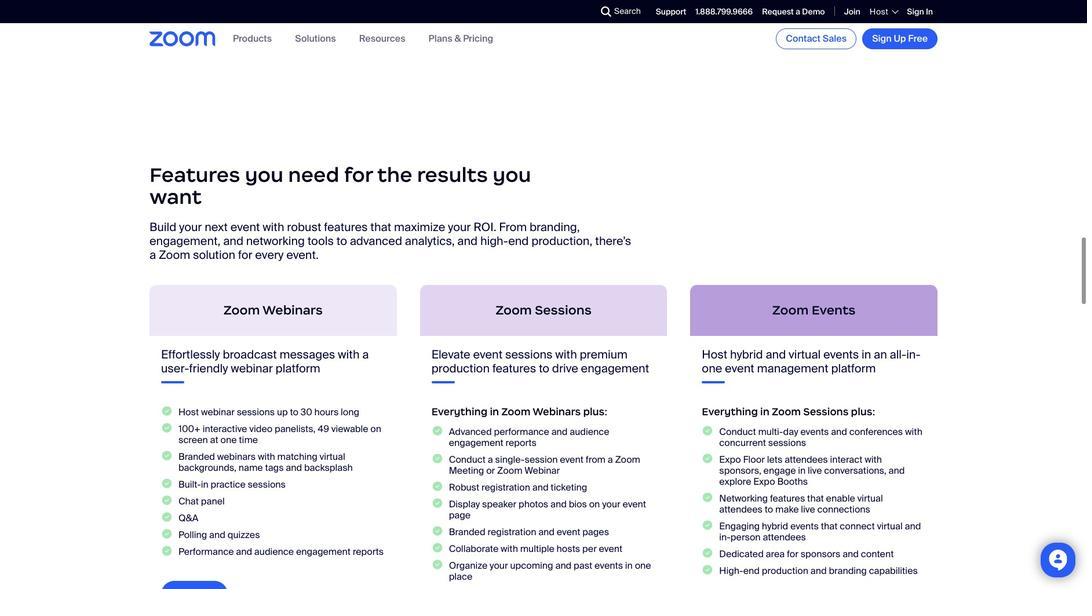 Task type: vqa. For each thing, say whether or not it's contained in the screenshot.
the topmost Available
no



Task type: describe. For each thing, give the bounding box(es) containing it.
events
[[812, 302, 856, 318]]

conferences
[[850, 426, 904, 438]]

drive
[[552, 361, 579, 376]]

maximize
[[394, 220, 445, 235]]

sign for sign up free
[[873, 32, 892, 45]]

engagement inside advanced performance and audience engagement reports
[[449, 437, 504, 449]]

virtual inside networking features that enable virtual attendees to make live connections
[[858, 493, 884, 505]]

dedicated area for sponsors and content
[[720, 548, 894, 561]]

registration for robust
[[482, 482, 530, 494]]

panel
[[201, 496, 225, 508]]

1 vertical spatial webinar
[[201, 406, 235, 418]]

join
[[845, 6, 861, 17]]

0 horizontal spatial audience
[[254, 546, 294, 559]]

products
[[233, 33, 272, 45]]

1 vertical spatial production
[[762, 565, 809, 577]]

time
[[239, 434, 258, 446]]

attendees inside networking features that enable virtual attendees to make live connections
[[720, 504, 763, 516]]

platform inside effortlessly broadcast messages with a user-friendly webinar platform
[[276, 361, 321, 376]]

0 vertical spatial expo
[[720, 454, 741, 466]]

chat panel
[[179, 496, 225, 508]]

branded for branded webinars with matching virtual backgrounds, name tags and backsplash
[[179, 451, 215, 463]]

in down backgrounds,
[[201, 479, 209, 491]]

sign up free link
[[863, 28, 938, 49]]

free
[[909, 32, 928, 45]]

1.888.799.9666
[[696, 6, 753, 17]]

0 vertical spatial sessions
[[535, 302, 592, 318]]

high-
[[720, 565, 744, 577]]

single-
[[495, 454, 525, 466]]

event up the hosts
[[557, 526, 581, 539]]

in
[[926, 6, 933, 17]]

webinar inside effortlessly broadcast messages with a user-friendly webinar platform
[[231, 361, 273, 376]]

performance
[[494, 426, 550, 438]]

products button
[[233, 33, 272, 45]]

in- inside engaging hybrid events that connect virtual and in-person attendees
[[720, 532, 731, 544]]

long
[[341, 406, 360, 418]]

resources button
[[359, 33, 406, 45]]

request
[[763, 6, 794, 17]]

high-
[[481, 233, 509, 249]]

plus: for zoom events
[[852, 406, 876, 418]]

sign in
[[908, 6, 933, 17]]

engagement inside elevate event sessions with premium production features to drive engagement
[[581, 361, 649, 376]]

attendees inside expo floor lets attendees interact with sponsors, engage in live conversations, and explore expo booths
[[785, 454, 828, 466]]

support
[[656, 6, 687, 17]]

and inside advanced performance and audience engagement reports
[[552, 426, 568, 438]]

panelists,
[[275, 423, 316, 435]]

lets
[[767, 454, 783, 466]]

all-
[[890, 347, 907, 362]]

zoom logo image
[[150, 31, 216, 46]]

built-in practice sessions
[[179, 479, 286, 491]]

up
[[894, 32, 907, 45]]

the
[[378, 162, 413, 188]]

and inside engaging hybrid events that connect virtual and in-person attendees
[[905, 520, 922, 533]]

zoom left "events"
[[773, 302, 809, 318]]

that inside the build your next event with robust features that maximize your roi. from branding, engagement, and networking tools to advanced analytics, and high-end production, there's a zoom solution for every event.
[[371, 220, 392, 235]]

solutions button
[[295, 33, 336, 45]]

reports inside advanced performance and audience engagement reports
[[506, 437, 537, 449]]

ticketing
[[551, 482, 588, 494]]

with inside expo floor lets attendees interact with sponsors, engage in live conversations, and explore expo booths
[[865, 454, 882, 466]]

conversations,
[[825, 465, 887, 477]]

interactive
[[203, 423, 247, 435]]

quizzes
[[228, 530, 260, 542]]

in inside the organize your upcoming and past events in one place
[[626, 560, 633, 572]]

build your next event with robust features that maximize your roi. from branding, engagement, and networking tools to advanced analytics, and high-end production, there's a zoom solution for every event.
[[150, 220, 632, 262]]

host for host webinar sessions up to 30 hours long
[[179, 406, 199, 418]]

features for that
[[324, 220, 368, 235]]

registration for branded
[[488, 526, 537, 539]]

analytics,
[[405, 233, 455, 249]]

bios
[[569, 499, 587, 511]]

zoom inside the build your next event with robust features that maximize your roi. from branding, engagement, and networking tools to advanced analytics, and high-end production, there's a zoom solution for every event.
[[159, 247, 190, 262]]

production,
[[532, 233, 593, 249]]

to inside networking features that enable virtual attendees to make live connections
[[765, 504, 774, 516]]

zoom up broadcast
[[224, 302, 260, 318]]

virtual inside engaging hybrid events that connect virtual and in-person attendees
[[878, 520, 903, 533]]

build
[[150, 220, 176, 235]]

hybrid for events
[[762, 520, 789, 533]]

with down branded registration and event pages
[[501, 543, 518, 555]]

roi.
[[474, 220, 497, 235]]

events inside engaging hybrid events that connect virtual and in-person attendees
[[791, 520, 819, 533]]

multiple
[[520, 543, 555, 555]]

join link
[[845, 6, 861, 17]]

contact sales link
[[777, 28, 857, 49]]

search
[[615, 6, 641, 16]]

branded for branded registration and event pages
[[449, 526, 486, 539]]

&
[[455, 33, 461, 45]]

performance
[[179, 546, 234, 559]]

production inside elevate event sessions with premium production features to drive engagement
[[432, 361, 490, 376]]

practice
[[211, 479, 246, 491]]

event inside conduct a single-session event from a zoom meeting or zoom webinar
[[560, 454, 584, 466]]

with inside the build your next event with robust features that maximize your roi. from branding, engagement, and networking tools to advanced analytics, and high-end production, there's a zoom solution for every event.
[[263, 220, 284, 235]]

for inside the features you need for the results you want
[[344, 162, 373, 188]]

a inside the build your next event with robust features that maximize your roi. from branding, engagement, and networking tools to advanced analytics, and high-end production, there's a zoom solution for every event.
[[150, 247, 156, 262]]

tools
[[308, 233, 334, 249]]

robust
[[449, 482, 480, 494]]

advanced
[[449, 426, 492, 438]]

user-
[[161, 361, 189, 376]]

with inside elevate event sessions with premium production features to drive engagement
[[556, 347, 577, 362]]

events inside the organize your upcoming and past events in one place
[[595, 560, 623, 572]]

end inside the build your next event with robust features that maximize your roi. from branding, engagement, and networking tools to advanced analytics, and high-end production, there's a zoom solution for every event.
[[509, 233, 529, 249]]

virtual inside host hybrid and virtual events in an all-in- one event management platform
[[789, 347, 821, 362]]

on inside 100+ interactive video panelists, 49 viewable on screen at one time
[[371, 423, 382, 435]]

engaging hybrid events that connect virtual and in-person attendees
[[720, 520, 922, 544]]

per
[[583, 543, 597, 555]]

screen
[[179, 434, 208, 446]]

events inside conduct multi-day events and conferences with concurrent sessions
[[801, 426, 829, 438]]

or
[[487, 465, 495, 477]]

1 you from the left
[[245, 162, 284, 188]]

sessions down tags
[[248, 479, 286, 491]]

features inside networking features that enable virtual attendees to make live connections
[[771, 493, 806, 505]]

event inside host hybrid and virtual events in an all-in- one event management platform
[[725, 361, 755, 376]]

sponsors,
[[720, 465, 762, 477]]

in inside host hybrid and virtual events in an all-in- one event management platform
[[862, 347, 872, 362]]

connect
[[840, 520, 875, 533]]

0 vertical spatial webinars
[[263, 302, 323, 318]]

your left 'next'
[[179, 220, 202, 235]]

conduct multi-day events and conferences with concurrent sessions
[[720, 426, 923, 449]]

webinar
[[525, 465, 560, 477]]

sign up free
[[873, 32, 928, 45]]

at
[[210, 434, 218, 446]]

100+ interactive video panelists, 49 viewable on screen at one time
[[179, 423, 382, 446]]

features
[[150, 162, 240, 188]]

collaborate
[[449, 543, 499, 555]]

1 vertical spatial reports
[[353, 546, 384, 559]]

1 horizontal spatial webinars
[[533, 406, 581, 418]]

features you need for the results you want
[[150, 162, 531, 210]]

elevate
[[432, 347, 471, 362]]

1 horizontal spatial sessions
[[804, 406, 849, 418]]

virtual inside branded webinars with matching virtual backgrounds, name tags and backsplash
[[320, 451, 345, 463]]

messages
[[280, 347, 335, 362]]

sign in link
[[908, 6, 933, 17]]

plans & pricing link
[[429, 33, 494, 45]]

event inside elevate event sessions with premium production features to drive engagement
[[473, 347, 503, 362]]

request a demo link
[[763, 6, 825, 17]]

q&a
[[179, 513, 198, 525]]

1 horizontal spatial expo
[[754, 476, 776, 488]]

chat
[[179, 496, 199, 508]]

zoom up performance
[[502, 406, 531, 418]]

2 vertical spatial for
[[787, 548, 799, 561]]

display
[[449, 499, 480, 511]]

backsplash
[[304, 462, 353, 474]]

everything for zoom sessions
[[432, 406, 488, 418]]

performance and audience engagement reports
[[179, 546, 384, 559]]

polling
[[179, 530, 207, 542]]

to inside the build your next event with robust features that maximize your roi. from branding, engagement, and networking tools to advanced analytics, and high-end production, there's a zoom solution for every event.
[[337, 233, 347, 249]]

zoom events
[[773, 302, 856, 318]]

page
[[449, 510, 471, 522]]

place
[[449, 571, 473, 583]]

solution
[[193, 247, 235, 262]]

your left roi.
[[448, 220, 471, 235]]

networking
[[246, 233, 305, 249]]

and inside branded webinars with matching virtual backgrounds, name tags and backsplash
[[286, 462, 302, 474]]

features for to
[[493, 361, 536, 376]]



Task type: locate. For each thing, give the bounding box(es) containing it.
sessions down zoom sessions
[[506, 347, 553, 362]]

on right viewable
[[371, 423, 382, 435]]

everything in zoom sessions plus:
[[702, 406, 876, 418]]

2 vertical spatial one
[[635, 560, 652, 572]]

registration up the collaborate with multiple hosts per event at bottom
[[488, 526, 537, 539]]

and inside conduct multi-day events and conferences with concurrent sessions
[[832, 426, 848, 438]]

platform up 30
[[276, 361, 321, 376]]

host
[[870, 6, 889, 17], [702, 347, 728, 362], [179, 406, 199, 418]]

2 vertical spatial features
[[771, 493, 806, 505]]

virtual right the enable
[[858, 493, 884, 505]]

matching
[[277, 451, 318, 463]]

sessions up conduct multi-day events and conferences with concurrent sessions
[[804, 406, 849, 418]]

from
[[499, 220, 527, 235]]

features inside elevate event sessions with premium production features to drive engagement
[[493, 361, 536, 376]]

event
[[231, 220, 260, 235], [473, 347, 503, 362], [725, 361, 755, 376], [560, 454, 584, 466], [623, 499, 647, 511], [557, 526, 581, 539], [599, 543, 623, 555]]

0 vertical spatial that
[[371, 220, 392, 235]]

0 vertical spatial host
[[870, 6, 889, 17]]

0 horizontal spatial you
[[245, 162, 284, 188]]

host for host hybrid and virtual events in an all-in- one event management platform
[[702, 347, 728, 362]]

plus: for zoom sessions
[[584, 406, 608, 418]]

2 horizontal spatial for
[[787, 548, 799, 561]]

explore
[[720, 476, 752, 488]]

expo floor lets attendees interact with sponsors, engage in live conversations, and explore expo booths
[[720, 454, 905, 488]]

audience up from
[[570, 426, 610, 438]]

hybrid for and
[[731, 347, 763, 362]]

polling and quizzes
[[179, 530, 260, 542]]

host webinar sessions up to 30 hours long
[[179, 406, 360, 418]]

tags
[[265, 462, 284, 474]]

to right up
[[290, 406, 299, 418]]

49
[[318, 423, 329, 435]]

attendees inside engaging hybrid events that connect virtual and in-person attendees
[[763, 532, 807, 544]]

0 horizontal spatial in-
[[720, 532, 731, 544]]

in right engage in the right of the page
[[799, 465, 806, 477]]

and inside the organize your upcoming and past events in one place
[[556, 560, 572, 572]]

1 vertical spatial host
[[702, 347, 728, 362]]

one for event
[[702, 361, 723, 376]]

conduct for conduct multi-day events and conferences with concurrent sessions
[[720, 426, 756, 438]]

branded up collaborate on the bottom of the page
[[449, 526, 486, 539]]

past
[[574, 560, 593, 572]]

0 horizontal spatial for
[[238, 247, 253, 262]]

2 everything from the left
[[702, 406, 758, 418]]

expo down "floor"
[[754, 476, 776, 488]]

1 vertical spatial expo
[[754, 476, 776, 488]]

30
[[301, 406, 312, 418]]

one for time
[[221, 434, 237, 446]]

1 platform from the left
[[276, 361, 321, 376]]

in right the past
[[626, 560, 633, 572]]

1 vertical spatial in-
[[720, 532, 731, 544]]

events down per
[[595, 560, 623, 572]]

1 vertical spatial on
[[589, 499, 600, 511]]

1 horizontal spatial on
[[589, 499, 600, 511]]

0 horizontal spatial expo
[[720, 454, 741, 466]]

attendees up booths
[[785, 454, 828, 466]]

0 horizontal spatial sessions
[[535, 302, 592, 318]]

results
[[417, 162, 488, 188]]

search image
[[601, 6, 612, 17], [601, 6, 612, 17]]

content
[[861, 548, 894, 561]]

effortlessly broadcast messages with a user-friendly webinar platform
[[161, 347, 369, 376]]

viewable
[[331, 423, 368, 435]]

with inside branded webinars with matching virtual backgrounds, name tags and backsplash
[[258, 451, 275, 463]]

your inside the organize your upcoming and past events in one place
[[490, 560, 508, 572]]

1 horizontal spatial platform
[[832, 361, 876, 376]]

0 horizontal spatial engagement
[[296, 546, 351, 559]]

capabilities
[[870, 565, 918, 577]]

0 vertical spatial features
[[324, 220, 368, 235]]

sponsors
[[801, 548, 841, 561]]

and inside expo floor lets attendees interact with sponsors, engage in live conversations, and explore expo booths
[[889, 465, 905, 477]]

pricing
[[463, 33, 494, 45]]

for inside the build your next event with robust features that maximize your roi. from branding, engagement, and networking tools to advanced analytics, and high-end production, there's a zoom solution for every event.
[[238, 247, 253, 262]]

everything for zoom events
[[702, 406, 758, 418]]

hybrid
[[731, 347, 763, 362], [762, 520, 789, 533]]

demo
[[803, 6, 825, 17]]

0 vertical spatial production
[[432, 361, 490, 376]]

zoom up elevate event sessions with premium production features to drive engagement
[[496, 302, 532, 318]]

platform inside host hybrid and virtual events in an all-in- one event management platform
[[832, 361, 876, 376]]

one inside the organize your upcoming and past events in one place
[[635, 560, 652, 572]]

plus: up conferences
[[852, 406, 876, 418]]

host inside host hybrid and virtual events in an all-in- one event management platform
[[702, 347, 728, 362]]

0 vertical spatial webinar
[[231, 361, 273, 376]]

plus:
[[584, 406, 608, 418], [852, 406, 876, 418]]

1 vertical spatial that
[[808, 493, 824, 505]]

with left premium
[[556, 347, 577, 362]]

live
[[808, 465, 822, 477], [801, 504, 816, 516]]

that inside networking features that enable virtual attendees to make live connections
[[808, 493, 824, 505]]

1 vertical spatial live
[[801, 504, 816, 516]]

1 vertical spatial sign
[[873, 32, 892, 45]]

with right conferences
[[906, 426, 923, 438]]

conduct a single-session event from a zoom meeting or zoom webinar
[[449, 454, 641, 477]]

None search field
[[559, 2, 604, 21]]

webinars
[[217, 451, 256, 463]]

built-
[[179, 479, 201, 491]]

0 horizontal spatial everything
[[432, 406, 488, 418]]

your down collaborate on the bottom of the page
[[490, 560, 508, 572]]

that inside engaging hybrid events that connect virtual and in-person attendees
[[821, 520, 838, 533]]

features
[[324, 220, 368, 235], [493, 361, 536, 376], [771, 493, 806, 505]]

1 horizontal spatial reports
[[506, 437, 537, 449]]

webinars up messages
[[263, 302, 323, 318]]

one inside host hybrid and virtual events in an all-in- one event management platform
[[702, 361, 723, 376]]

on inside display speaker photos and bios on your event page
[[589, 499, 600, 511]]

event inside display speaker photos and bios on your event page
[[623, 499, 647, 511]]

in left an
[[862, 347, 872, 362]]

event inside the build your next event with robust features that maximize your roi. from branding, engagement, and networking tools to advanced analytics, and high-end production, there's a zoom solution for every event.
[[231, 220, 260, 235]]

everything in zoom webinars plus:
[[432, 406, 608, 418]]

2 you from the left
[[493, 162, 531, 188]]

broadcast
[[223, 347, 277, 362]]

branded webinars with matching virtual backgrounds, name tags and backsplash
[[179, 451, 353, 474]]

events inside host hybrid and virtual events in an all-in- one event management platform
[[824, 347, 859, 362]]

0 vertical spatial end
[[509, 233, 529, 249]]

sign inside "sign up free" link
[[873, 32, 892, 45]]

0 horizontal spatial host
[[179, 406, 199, 418]]

advanced
[[350, 233, 402, 249]]

2 platform from the left
[[832, 361, 876, 376]]

event right bios
[[623, 499, 647, 511]]

sessions inside elevate event sessions with premium production features to drive engagement
[[506, 347, 553, 362]]

you
[[245, 162, 284, 188], [493, 162, 531, 188]]

1 vertical spatial sessions
[[804, 406, 849, 418]]

multi-
[[759, 426, 784, 438]]

in up 'advanced'
[[490, 406, 499, 418]]

sessions
[[535, 302, 592, 318], [804, 406, 849, 418]]

sessions up video
[[237, 406, 275, 418]]

enable
[[827, 493, 856, 505]]

with up every at the top left of the page
[[263, 220, 284, 235]]

to left 'make'
[[765, 504, 774, 516]]

one inside 100+ interactive video panelists, 49 viewable on screen at one time
[[221, 434, 237, 446]]

1 vertical spatial hybrid
[[762, 520, 789, 533]]

that
[[371, 220, 392, 235], [808, 493, 824, 505], [821, 520, 838, 533]]

zoom up robust registration and ticketing
[[498, 465, 523, 477]]

zoom down build
[[159, 247, 190, 262]]

1 vertical spatial features
[[493, 361, 536, 376]]

webinar up interactive at bottom
[[201, 406, 235, 418]]

0 horizontal spatial platform
[[276, 361, 321, 376]]

with inside effortlessly broadcast messages with a user-friendly webinar platform
[[338, 347, 360, 362]]

on right bios
[[589, 499, 600, 511]]

floor
[[744, 454, 765, 466]]

conduct up "floor"
[[720, 426, 756, 438]]

effortlessly
[[161, 347, 220, 362]]

everything up concurrent
[[702, 406, 758, 418]]

event right per
[[599, 543, 623, 555]]

sessions up elevate event sessions with premium production features to drive engagement
[[535, 302, 592, 318]]

upcoming
[[510, 560, 554, 572]]

to right tools
[[337, 233, 347, 249]]

1 horizontal spatial you
[[493, 162, 531, 188]]

1 vertical spatial for
[[238, 247, 253, 262]]

0 vertical spatial on
[[371, 423, 382, 435]]

2 horizontal spatial host
[[870, 6, 889, 17]]

events down networking features that enable virtual attendees to make live connections
[[791, 520, 819, 533]]

0 horizontal spatial features
[[324, 220, 368, 235]]

sign for sign in
[[908, 6, 925, 17]]

2 vertical spatial engagement
[[296, 546, 351, 559]]

1 horizontal spatial conduct
[[720, 426, 756, 438]]

2 horizontal spatial one
[[702, 361, 723, 376]]

friendly
[[189, 361, 228, 376]]

live left interact at the right of page
[[808, 465, 822, 477]]

conduct inside conduct a single-session event from a zoom meeting or zoom webinar
[[449, 454, 486, 466]]

1 vertical spatial branded
[[449, 526, 486, 539]]

sign left up
[[873, 32, 892, 45]]

sessions inside conduct multi-day events and conferences with concurrent sessions
[[769, 437, 807, 449]]

1 horizontal spatial end
[[744, 565, 760, 577]]

0 vertical spatial audience
[[570, 426, 610, 438]]

0 horizontal spatial one
[[221, 434, 237, 446]]

0 vertical spatial reports
[[506, 437, 537, 449]]

host for host popup button
[[870, 6, 889, 17]]

expo
[[720, 454, 741, 466], [754, 476, 776, 488]]

0 vertical spatial live
[[808, 465, 822, 477]]

that down 'connections'
[[821, 520, 838, 533]]

0 horizontal spatial reports
[[353, 546, 384, 559]]

your up pages
[[603, 499, 621, 511]]

1 horizontal spatial one
[[635, 560, 652, 572]]

2 plus: from the left
[[852, 406, 876, 418]]

webinars up advanced performance and audience engagement reports
[[533, 406, 581, 418]]

event right 'next'
[[231, 220, 260, 235]]

1 horizontal spatial plus:
[[852, 406, 876, 418]]

2 horizontal spatial engagement
[[581, 361, 649, 376]]

high-end production and branding capabilities
[[720, 565, 918, 577]]

expo down concurrent
[[720, 454, 741, 466]]

events left an
[[824, 347, 859, 362]]

registration up speaker
[[482, 482, 530, 494]]

0 horizontal spatial sign
[[873, 32, 892, 45]]

conduct for conduct a single-session event from a zoom meeting or zoom webinar
[[449, 454, 486, 466]]

connections
[[818, 504, 871, 516]]

virtual up content
[[878, 520, 903, 533]]

features inside the build your next event with robust features that maximize your roi. from branding, engagement, and networking tools to advanced analytics, and high-end production, there's a zoom solution for every event.
[[324, 220, 368, 235]]

display speaker photos and bios on your event page
[[449, 499, 647, 522]]

for left every at the top left of the page
[[238, 247, 253, 262]]

reports
[[506, 437, 537, 449], [353, 546, 384, 559]]

features up everything in zoom webinars plus: at the bottom of page
[[493, 361, 536, 376]]

0 horizontal spatial on
[[371, 423, 382, 435]]

attendees
[[785, 454, 828, 466], [720, 504, 763, 516], [763, 532, 807, 544]]

features down the features you need for the results you want
[[324, 220, 368, 235]]

with right interact at the right of page
[[865, 454, 882, 466]]

0 horizontal spatial branded
[[179, 451, 215, 463]]

1 vertical spatial one
[[221, 434, 237, 446]]

plus: up from
[[584, 406, 608, 418]]

branded down the 'screen'
[[179, 451, 215, 463]]

video
[[249, 423, 273, 435]]

0 vertical spatial in-
[[907, 347, 921, 362]]

sign left in
[[908, 6, 925, 17]]

1 vertical spatial conduct
[[449, 454, 486, 466]]

1 horizontal spatial branded
[[449, 526, 486, 539]]

1 horizontal spatial features
[[493, 361, 536, 376]]

session
[[525, 454, 558, 466]]

attendees up engaging
[[720, 504, 763, 516]]

0 vertical spatial registration
[[482, 482, 530, 494]]

zoom webinars
[[224, 302, 323, 318]]

0 vertical spatial one
[[702, 361, 723, 376]]

0 vertical spatial hybrid
[[731, 347, 763, 362]]

need
[[288, 162, 339, 188]]

up
[[277, 406, 288, 418]]

1 horizontal spatial host
[[702, 347, 728, 362]]

in up the multi-
[[761, 406, 770, 418]]

end down dedicated
[[744, 565, 760, 577]]

1 vertical spatial audience
[[254, 546, 294, 559]]

attendees up area
[[763, 532, 807, 544]]

events
[[824, 347, 859, 362], [801, 426, 829, 438], [791, 520, 819, 533], [595, 560, 623, 572]]

contact
[[786, 32, 821, 45]]

backgrounds,
[[179, 462, 237, 474]]

sign
[[908, 6, 925, 17], [873, 32, 892, 45]]

sessions up lets
[[769, 437, 807, 449]]

100+
[[179, 423, 201, 435]]

1 horizontal spatial in-
[[907, 347, 921, 362]]

meeting
[[449, 465, 484, 477]]

photos
[[519, 499, 549, 511]]

2 vertical spatial that
[[821, 520, 838, 533]]

you left need
[[245, 162, 284, 188]]

0 horizontal spatial webinars
[[263, 302, 323, 318]]

virtual down the zoom events
[[789, 347, 821, 362]]

end right roi.
[[509, 233, 529, 249]]

conduct left or
[[449, 454, 486, 466]]

want
[[150, 185, 202, 210]]

1 vertical spatial end
[[744, 565, 760, 577]]

resources
[[359, 33, 406, 45]]

0 horizontal spatial end
[[509, 233, 529, 249]]

in- up dedicated
[[720, 532, 731, 544]]

elevate event sessions with premium production features to drive engagement
[[432, 347, 649, 376]]

0 horizontal spatial plus:
[[584, 406, 608, 418]]

and inside host hybrid and virtual events in an all-in- one event management platform
[[766, 347, 786, 362]]

event left from
[[560, 454, 584, 466]]

hours
[[315, 406, 339, 418]]

zoom right from
[[615, 454, 641, 466]]

in- inside host hybrid and virtual events in an all-in- one event management platform
[[907, 347, 921, 362]]

1.888.799.9666 link
[[696, 6, 753, 17]]

1 horizontal spatial audience
[[570, 426, 610, 438]]

1 vertical spatial registration
[[488, 526, 537, 539]]

1 horizontal spatial everything
[[702, 406, 758, 418]]

0 vertical spatial sign
[[908, 6, 925, 17]]

to inside elevate event sessions with premium production features to drive engagement
[[539, 361, 550, 376]]

you up from
[[493, 162, 531, 188]]

0 horizontal spatial conduct
[[449, 454, 486, 466]]

that left maximize
[[371, 220, 392, 235]]

1 vertical spatial webinars
[[533, 406, 581, 418]]

branding,
[[530, 220, 580, 235]]

branded registration and event pages
[[449, 526, 609, 539]]

event left management
[[725, 361, 755, 376]]

platform left all-
[[832, 361, 876, 376]]

audience inside advanced performance and audience engagement reports
[[570, 426, 610, 438]]

hybrid inside engaging hybrid events that connect virtual and in-person attendees
[[762, 520, 789, 533]]

1 horizontal spatial production
[[762, 565, 809, 577]]

conduct inside conduct multi-day events and conferences with concurrent sessions
[[720, 426, 756, 438]]

with down time
[[258, 451, 275, 463]]

1 horizontal spatial engagement
[[449, 437, 504, 449]]

your inside display speaker photos and bios on your event page
[[603, 499, 621, 511]]

2 vertical spatial host
[[179, 406, 199, 418]]

networking
[[720, 493, 768, 505]]

with inside conduct multi-day events and conferences with concurrent sessions
[[906, 426, 923, 438]]

branded inside branded webinars with matching virtual backgrounds, name tags and backsplash
[[179, 451, 215, 463]]

and inside display speaker photos and bios on your event page
[[551, 499, 567, 511]]

1 vertical spatial attendees
[[720, 504, 763, 516]]

tab panel
[[150, 0, 938, 60]]

branded
[[179, 451, 215, 463], [449, 526, 486, 539]]

0 horizontal spatial production
[[432, 361, 490, 376]]

0 vertical spatial engagement
[[581, 361, 649, 376]]

1 vertical spatial engagement
[[449, 437, 504, 449]]

for right area
[[787, 548, 799, 561]]

0 vertical spatial conduct
[[720, 426, 756, 438]]

2 vertical spatial attendees
[[763, 532, 807, 544]]

for left the
[[344, 162, 373, 188]]

everything up 'advanced'
[[432, 406, 488, 418]]

live inside networking features that enable virtual attendees to make live connections
[[801, 504, 816, 516]]

virtual down 49 at the left
[[320, 451, 345, 463]]

audience down quizzes
[[254, 546, 294, 559]]

0 vertical spatial for
[[344, 162, 373, 188]]

a inside effortlessly broadcast messages with a user-friendly webinar platform
[[362, 347, 369, 362]]

hybrid inside host hybrid and virtual events in an all-in- one event management platform
[[731, 347, 763, 362]]

in inside expo floor lets attendees interact with sponsors, engage in live conversations, and explore expo booths
[[799, 465, 806, 477]]

in- right an
[[907, 347, 921, 362]]

1 horizontal spatial for
[[344, 162, 373, 188]]

webinar right friendly
[[231, 361, 273, 376]]

features down booths
[[771, 493, 806, 505]]

2 horizontal spatial features
[[771, 493, 806, 505]]

to left 'drive'
[[539, 361, 550, 376]]

speaker
[[482, 499, 517, 511]]

0 vertical spatial attendees
[[785, 454, 828, 466]]

everything
[[432, 406, 488, 418], [702, 406, 758, 418]]

that left the enable
[[808, 493, 824, 505]]

collaborate with multiple hosts per event
[[449, 543, 623, 555]]

live right 'make'
[[801, 504, 816, 516]]

0 vertical spatial branded
[[179, 451, 215, 463]]

1 plus: from the left
[[584, 406, 608, 418]]

pages
[[583, 526, 609, 539]]

zoom up day
[[772, 406, 801, 418]]

1 everything from the left
[[432, 406, 488, 418]]

event right elevate
[[473, 347, 503, 362]]

your
[[179, 220, 202, 235], [448, 220, 471, 235], [603, 499, 621, 511], [490, 560, 508, 572]]

events right day
[[801, 426, 829, 438]]

live inside expo floor lets attendees interact with sponsors, engage in live conversations, and explore expo booths
[[808, 465, 822, 477]]

in-
[[907, 347, 921, 362], [720, 532, 731, 544]]

with right messages
[[338, 347, 360, 362]]

1 horizontal spatial sign
[[908, 6, 925, 17]]



